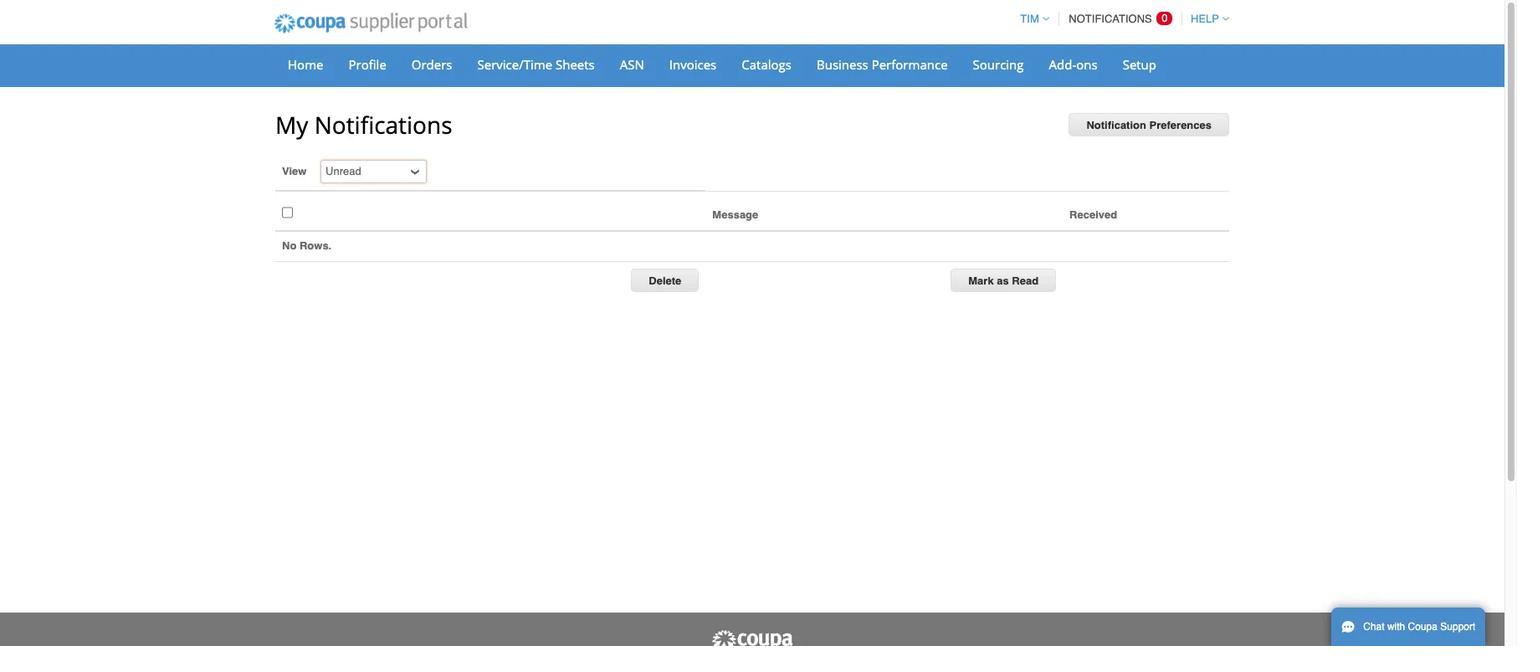Task type: locate. For each thing, give the bounding box(es) containing it.
0 horizontal spatial coupa supplier portal image
[[263, 3, 478, 44]]

chat with coupa support
[[1363, 621, 1476, 633]]

home link
[[277, 52, 334, 77]]

rows.
[[300, 239, 332, 252]]

notifications
[[1069, 13, 1152, 25], [314, 109, 452, 141]]

add-ons
[[1049, 56, 1098, 73]]

orders
[[412, 56, 452, 73]]

invoices link
[[658, 52, 727, 77]]

0 horizontal spatial notifications
[[314, 109, 452, 141]]

read
[[1012, 274, 1039, 287]]

ons
[[1076, 56, 1098, 73]]

asn
[[620, 56, 644, 73]]

no
[[282, 239, 297, 252]]

chat
[[1363, 621, 1385, 633]]

catalogs link
[[731, 52, 802, 77]]

coupa
[[1408, 621, 1438, 633]]

sheets
[[556, 56, 595, 73]]

invoices
[[669, 56, 717, 73]]

catalogs
[[742, 56, 792, 73]]

service/time sheets link
[[467, 52, 606, 77]]

None checkbox
[[282, 202, 293, 223]]

0
[[1162, 12, 1168, 24]]

sourcing
[[973, 56, 1024, 73]]

notifications down profile "link"
[[314, 109, 452, 141]]

profile link
[[338, 52, 397, 77]]

setup
[[1123, 56, 1156, 73]]

sourcing link
[[962, 52, 1035, 77]]

tim
[[1020, 13, 1039, 25]]

chat with coupa support button
[[1331, 608, 1486, 646]]

1 horizontal spatial coupa supplier portal image
[[710, 629, 794, 646]]

notifications 0
[[1069, 12, 1168, 25]]

my
[[275, 109, 308, 141]]

notifications up ons
[[1069, 13, 1152, 25]]

as
[[997, 274, 1009, 287]]

coupa supplier portal image
[[263, 3, 478, 44], [710, 629, 794, 646]]

delete button
[[631, 268, 699, 292]]

1 vertical spatial coupa supplier portal image
[[710, 629, 794, 646]]

mark
[[968, 274, 994, 287]]

performance
[[872, 56, 948, 73]]

1 horizontal spatial notifications
[[1069, 13, 1152, 25]]

orders link
[[401, 52, 463, 77]]

business
[[817, 56, 868, 73]]

with
[[1387, 621, 1405, 633]]

mark as read button
[[951, 268, 1056, 292]]

asn link
[[609, 52, 655, 77]]

0 vertical spatial notifications
[[1069, 13, 1152, 25]]

notification preferences link
[[1069, 113, 1229, 136]]

service/time sheets
[[477, 56, 595, 73]]

navigation
[[1013, 3, 1229, 35]]

help link
[[1183, 13, 1229, 25]]



Task type: vqa. For each thing, say whether or not it's contained in the screenshot.
the View
yes



Task type: describe. For each thing, give the bounding box(es) containing it.
mark as read
[[968, 274, 1039, 287]]

business performance link
[[806, 52, 959, 77]]

0 vertical spatial coupa supplier portal image
[[263, 3, 478, 44]]

tim link
[[1013, 13, 1049, 25]]

1 vertical spatial notifications
[[314, 109, 452, 141]]

my notifications
[[275, 109, 452, 141]]

help
[[1191, 13, 1219, 25]]

delete
[[649, 274, 681, 287]]

no rows.
[[282, 239, 332, 252]]

notification preferences
[[1087, 119, 1212, 131]]

message
[[712, 209, 758, 221]]

view
[[282, 165, 307, 177]]

navigation containing notifications 0
[[1013, 3, 1229, 35]]

home
[[288, 56, 323, 73]]

notifications inside 'notifications 0'
[[1069, 13, 1152, 25]]

setup link
[[1112, 52, 1167, 77]]

received
[[1070, 209, 1117, 221]]

service/time
[[477, 56, 552, 73]]

add-
[[1049, 56, 1076, 73]]

profile
[[349, 56, 386, 73]]

notification
[[1087, 119, 1146, 131]]

preferences
[[1149, 119, 1212, 131]]

support
[[1440, 621, 1476, 633]]

add-ons link
[[1038, 52, 1108, 77]]

business performance
[[817, 56, 948, 73]]



